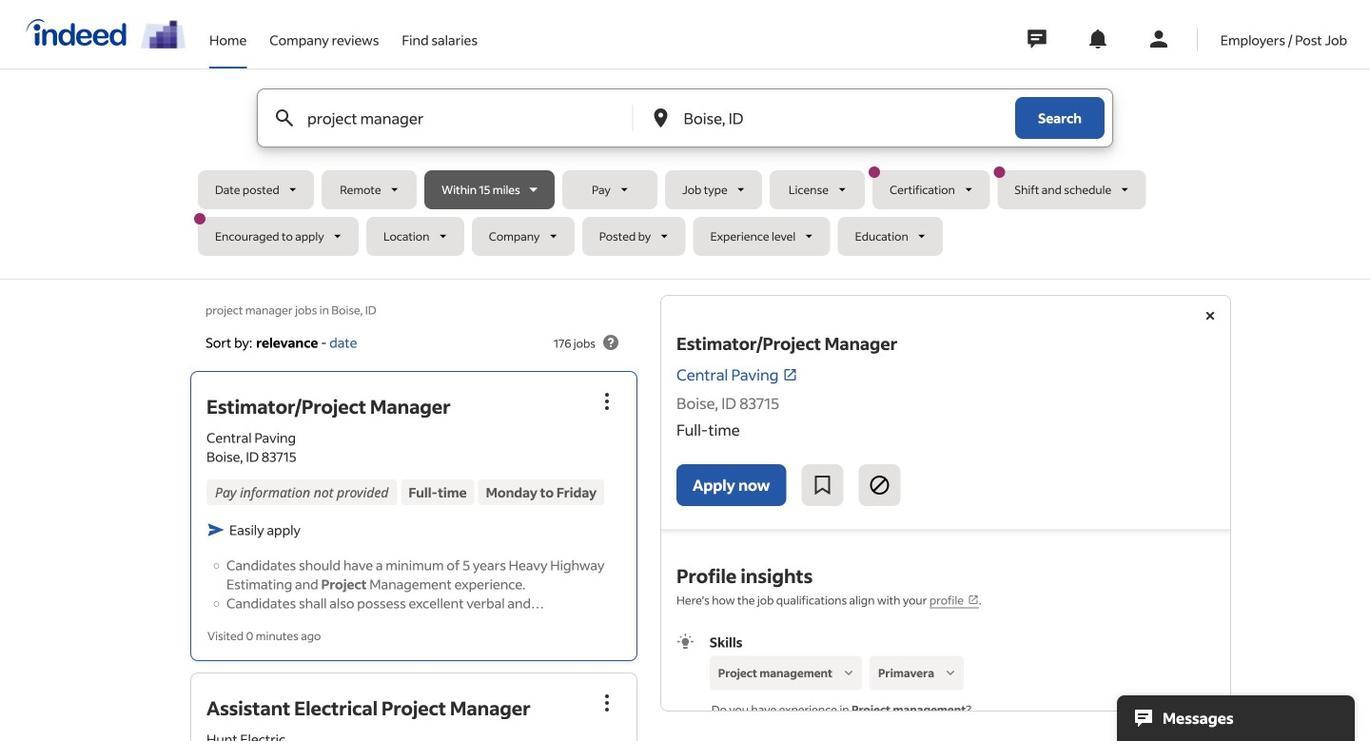 Task type: vqa. For each thing, say whether or not it's contained in the screenshot.
Engineer related to IOT Test Engineer Greenworks Tools Morristown, TN 37813
no



Task type: describe. For each thing, give the bounding box(es) containing it.
save this job image
[[811, 474, 834, 497]]

central paving (opens in a new tab) image
[[783, 367, 798, 382]]

messages unread count 0 image
[[1024, 20, 1049, 58]]

profile (opens in a new window) image
[[968, 594, 979, 606]]

notifications unread count 0 image
[[1086, 28, 1109, 50]]

not interested image
[[868, 474, 891, 497]]

job actions for assistant electrical project manager is collapsed image
[[596, 692, 618, 715]]

at indeed, we're committed to increasing representation of women at all levels of indeed's global workforce to at least 50% by 2030 image
[[141, 20, 186, 48]]



Task type: locate. For each thing, give the bounding box(es) containing it.
Edit location text field
[[680, 89, 977, 147]]

missing qualification image
[[840, 665, 857, 682], [942, 665, 959, 682]]

search: Job title, keywords, or company text field
[[304, 89, 601, 147]]

1 horizontal spatial missing qualification image
[[942, 665, 959, 682]]

skills group
[[676, 632, 1215, 741]]

job actions for estimator/project manager is collapsed image
[[596, 390, 618, 413]]

account image
[[1147, 28, 1170, 50]]

0 horizontal spatial missing qualification image
[[840, 665, 857, 682]]

2 missing qualification image from the left
[[942, 665, 959, 682]]

close job details image
[[1199, 304, 1222, 327]]

help icon image
[[599, 331, 622, 354]]

1 missing qualification image from the left
[[840, 665, 857, 682]]

None search field
[[194, 88, 1172, 264]]



